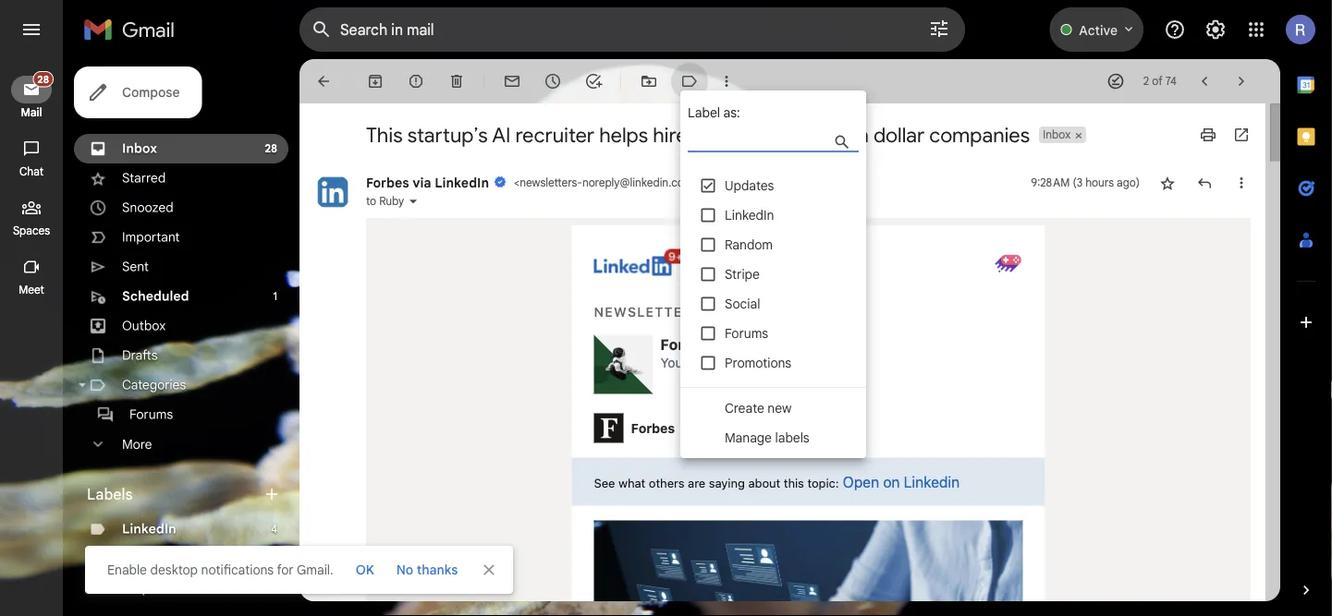 Task type: locate. For each thing, give the bounding box(es) containing it.
1 horizontal spatial inbox
[[1043, 128, 1071, 142]]

dollar
[[873, 122, 925, 148]]

forbes up your
[[660, 336, 710, 353]]

enable
[[107, 562, 147, 578]]

back to inbox image
[[314, 72, 333, 91]]

new
[[768, 400, 792, 416]]

2 1 from the top
[[273, 552, 277, 566]]

not starred image
[[1158, 174, 1177, 192]]

forbes up to ruby
[[366, 175, 409, 191]]

forbes edge your weekly blueprint for success.
[[660, 336, 865, 371]]

meet
[[19, 283, 44, 297]]

important link
[[122, 229, 180, 245]]

newsletters-
[[520, 176, 582, 190]]

companies
[[929, 122, 1030, 148]]

1 vertical spatial forums
[[129, 407, 173, 423]]

advanced search options image
[[921, 10, 958, 47]]

tab list
[[1280, 59, 1332, 550]]

forums
[[725, 325, 768, 342], [129, 407, 173, 423]]

labels image
[[680, 72, 699, 91]]

navigation containing mail
[[0, 59, 65, 617]]

inbox for inbox 'link'
[[122, 141, 157, 157]]

for right talent
[[784, 122, 811, 148]]

random down linkedin link on the left bottom
[[122, 551, 174, 567]]

random
[[725, 237, 773, 253], [122, 551, 174, 567]]

0 vertical spatial on
[[697, 305, 719, 320]]

0 vertical spatial forbes
[[366, 175, 409, 191]]

inbox inside inbox button
[[1043, 128, 1071, 142]]

see what others are saying about this topic: open on linkedin
[[594, 473, 960, 491]]

archive image
[[366, 72, 385, 91]]

0 horizontal spatial on
[[697, 305, 719, 320]]

labels
[[87, 485, 133, 504]]

(3
[[1073, 176, 1083, 190]]

for left success.
[[792, 355, 809, 371]]

scheduled link
[[122, 288, 189, 305]]

promotions
[[725, 355, 791, 371]]

0 horizontal spatial 28
[[37, 73, 49, 86]]

1 horizontal spatial on
[[883, 473, 900, 491]]

newer image
[[1195, 72, 1214, 91]]

your weekly blueprint for success. link
[[660, 354, 865, 373]]

linkedin down updates
[[725, 207, 774, 223]]

spaces heading
[[0, 224, 63, 238]]

linkedin image
[[594, 249, 687, 276]]

<
[[514, 176, 520, 190]]

success.
[[812, 355, 865, 371]]

28 link
[[11, 71, 54, 104]]

this startup's ai recruiter helps hire top talent for billion dollar companies
[[366, 122, 1030, 148]]

are
[[688, 476, 706, 490]]

more
[[122, 437, 152, 453]]

snoozed link
[[122, 200, 173, 216]]

stripe up social
[[725, 266, 760, 282]]

others
[[649, 476, 685, 490]]

label as:
[[688, 104, 740, 121]]

linkedin left the verified sender image on the top left of page
[[435, 175, 489, 191]]

0 vertical spatial stripe
[[725, 266, 760, 282]]

forums down categories link
[[129, 407, 173, 423]]

no thanks
[[396, 562, 458, 578]]

1 1 from the top
[[273, 290, 277, 304]]

on up forbes edge 'link'
[[697, 305, 719, 320]]

newsletter cover image image
[[594, 521, 1023, 617]]

labels
[[775, 430, 809, 446]]

Search in mail text field
[[340, 20, 876, 39]]

1 vertical spatial for
[[792, 355, 809, 371]]

create new
[[725, 400, 792, 416]]

< newsletters-noreply@linkedin.com
[[514, 176, 693, 190]]

0 vertical spatial forums
[[725, 325, 768, 342]]

as:
[[723, 104, 740, 121]]

navigation
[[0, 59, 65, 617]]

1 horizontal spatial forums
[[725, 325, 768, 342]]

0 vertical spatial random
[[725, 237, 773, 253]]

1 vertical spatial 1
[[273, 552, 277, 566]]

ai
[[492, 122, 511, 148]]

enable desktop notifications for gmail.
[[107, 562, 333, 578]]

about
[[748, 476, 780, 490]]

ago)
[[1117, 176, 1140, 190]]

of
[[1152, 74, 1163, 88]]

1 horizontal spatial stripe
[[725, 266, 760, 282]]

alert containing enable desktop notifications for gmail.
[[30, 43, 1302, 594]]

1 vertical spatial forbes
[[660, 336, 710, 353]]

outbox link
[[122, 318, 166, 334]]

for
[[784, 122, 811, 148], [792, 355, 809, 371], [277, 562, 294, 578]]

hire
[[653, 122, 687, 148]]

1 vertical spatial 28
[[265, 142, 277, 156]]

this
[[784, 476, 804, 490]]

main menu image
[[20, 18, 43, 41]]

0 horizontal spatial stripe
[[122, 581, 157, 597]]

0 vertical spatial 28
[[37, 73, 49, 86]]

important
[[122, 229, 180, 245]]

random down updates
[[725, 237, 773, 253]]

newsletter on linkedin
[[594, 305, 794, 320]]

verified sender image
[[494, 176, 507, 189]]

drafts
[[122, 348, 158, 364]]

forbes right author image
[[631, 420, 675, 436]]

mark as unread image
[[503, 72, 521, 91]]

stripe
[[725, 266, 760, 282], [122, 581, 157, 597]]

0 horizontal spatial random
[[122, 551, 174, 567]]

forums down social
[[725, 325, 768, 342]]

2
[[1143, 74, 1149, 88]]

on
[[697, 305, 719, 320], [883, 473, 900, 491]]

0 horizontal spatial inbox
[[122, 141, 157, 157]]

linkedin
[[435, 175, 489, 191], [725, 207, 774, 223], [724, 305, 794, 320], [122, 521, 176, 538]]

1 vertical spatial on
[[883, 473, 900, 491]]

1 for scheduled
[[273, 290, 277, 304]]

inbox up 9:28 am
[[1043, 128, 1071, 142]]

2 of 74
[[1143, 74, 1177, 88]]

inbox up 'starred'
[[122, 141, 157, 157]]

ok link
[[348, 554, 381, 587]]

add to tasks image
[[584, 72, 603, 91]]

alert
[[30, 43, 1302, 594]]

label
[[688, 104, 720, 121]]

1 horizontal spatial 28
[[265, 142, 277, 156]]

gmail image
[[83, 11, 184, 48]]

compose button
[[74, 67, 202, 118]]

2 vertical spatial forbes
[[631, 420, 675, 436]]

manage
[[725, 430, 772, 446]]

compose
[[122, 84, 180, 100]]

28
[[37, 73, 49, 86], [265, 142, 277, 156]]

0 vertical spatial for
[[784, 122, 811, 148]]

on right open
[[883, 473, 900, 491]]

starred link
[[122, 170, 166, 186]]

older image
[[1232, 72, 1251, 91]]

74
[[1165, 74, 1177, 88]]

stripe down enable
[[122, 581, 157, 597]]

helps
[[599, 122, 648, 148]]

0 vertical spatial 1
[[273, 290, 277, 304]]

forbes inside forbes edge your weekly blueprint for success.
[[660, 336, 710, 353]]

forbes for via
[[366, 175, 409, 191]]

talent
[[728, 122, 780, 148]]

outbox
[[122, 318, 166, 334]]

notifications
[[201, 562, 274, 578]]

unsubscribe link
[[702, 177, 758, 189]]

for left gmail.
[[277, 562, 294, 578]]

linkedin link
[[122, 521, 176, 538]]

support image
[[1164, 18, 1186, 41]]

1
[[273, 290, 277, 304], [273, 552, 277, 566]]

search in mail image
[[305, 13, 338, 46]]

9:28 am (3 hours ago)
[[1031, 176, 1140, 190]]

sent
[[122, 259, 149, 275]]

forbes edge image
[[594, 335, 653, 394]]



Task type: vqa. For each thing, say whether or not it's contained in the screenshot.
the top Blossom
no



Task type: describe. For each thing, give the bounding box(es) containing it.
open
[[843, 473, 879, 491]]

Label-as menu open text field
[[688, 129, 894, 153]]

linkedin corporation image
[[314, 174, 351, 211]]

stripe link
[[122, 581, 157, 597]]

labels heading
[[87, 485, 263, 504]]

spaces
[[13, 224, 50, 238]]

thanks
[[417, 562, 458, 578]]

report spam image
[[407, 72, 425, 91]]

top
[[692, 122, 723, 148]]

see
[[594, 476, 615, 490]]

desktop
[[150, 562, 198, 578]]

1 for random
[[273, 552, 277, 566]]

categories
[[122, 377, 186, 393]]

chat
[[19, 165, 43, 179]]

9:28 am
[[1031, 176, 1070, 190]]

more image
[[717, 72, 736, 91]]

inbox for inbox button
[[1043, 128, 1071, 142]]

to ruby
[[366, 195, 404, 208]]

via
[[412, 175, 431, 191]]

weekly
[[691, 355, 732, 371]]

4
[[271, 523, 277, 537]]

move to image
[[640, 72, 658, 91]]

show details image
[[408, 196, 419, 207]]

categories link
[[122, 377, 186, 393]]

saying
[[709, 476, 745, 490]]

hours
[[1085, 176, 1114, 190]]

snooze image
[[544, 72, 562, 91]]

linkedin up random link on the left bottom of page
[[122, 521, 176, 538]]

edge
[[714, 336, 750, 353]]

inbox link
[[122, 141, 157, 157]]

ruby
[[379, 195, 404, 208]]

scheduled
[[122, 288, 189, 305]]

random link
[[122, 551, 174, 567]]

recruiter
[[515, 122, 594, 148]]

forbes via linkedin
[[366, 175, 489, 191]]

mail
[[21, 106, 42, 120]]

no thanks link
[[389, 554, 465, 587]]

topic:
[[807, 476, 839, 490]]

forbes for edge
[[660, 336, 710, 353]]

billion
[[816, 122, 869, 148]]

more button
[[74, 430, 288, 459]]

newsletter
[[594, 305, 693, 320]]

no
[[396, 562, 413, 578]]

linkedin
[[904, 473, 960, 491]]

forbes link
[[631, 419, 675, 437]]

ok
[[356, 562, 374, 578]]

settings image
[[1204, 18, 1227, 41]]

your
[[660, 355, 687, 371]]

what
[[618, 476, 645, 490]]

create
[[725, 400, 764, 416]]

starred
[[122, 170, 166, 186]]

ruby anderson image
[[993, 248, 1023, 277]]

this
[[366, 122, 403, 148]]

1 vertical spatial stripe
[[122, 581, 157, 597]]

noreply@linkedin.com
[[582, 176, 693, 190]]

9:28 am (3 hours ago) cell
[[1031, 174, 1140, 192]]

meet heading
[[0, 283, 63, 298]]

forbes edge link
[[660, 335, 750, 355]]

social
[[725, 296, 760, 312]]

unsubscribe
[[702, 177, 758, 189]]

manage labels
[[725, 430, 809, 446]]

blueprint
[[735, 355, 789, 371]]

Not starred checkbox
[[1158, 174, 1177, 192]]

to
[[366, 195, 376, 208]]

gmail.
[[297, 562, 333, 578]]

forums link
[[129, 407, 173, 423]]

startup's
[[407, 122, 488, 148]]

0 horizontal spatial forums
[[129, 407, 173, 423]]

offline sync status image
[[1106, 72, 1125, 91]]

1 vertical spatial random
[[122, 551, 174, 567]]

mail heading
[[0, 105, 63, 120]]

inbox button
[[1039, 127, 1072, 143]]

sent link
[[122, 259, 149, 275]]

snoozed
[[122, 200, 173, 216]]

for inside forbes edge your weekly blueprint for success.
[[792, 355, 809, 371]]

1 horizontal spatial random
[[725, 237, 773, 253]]

Search in mail search field
[[299, 7, 965, 52]]

drafts link
[[122, 348, 158, 364]]

linkedin up forbes edge your weekly blueprint for success.
[[724, 305, 794, 320]]

2 vertical spatial for
[[277, 562, 294, 578]]

forbes via linkedin cell
[[366, 175, 702, 191]]

author image image
[[594, 414, 623, 443]]

chat heading
[[0, 165, 63, 179]]

delete image
[[447, 72, 466, 91]]



